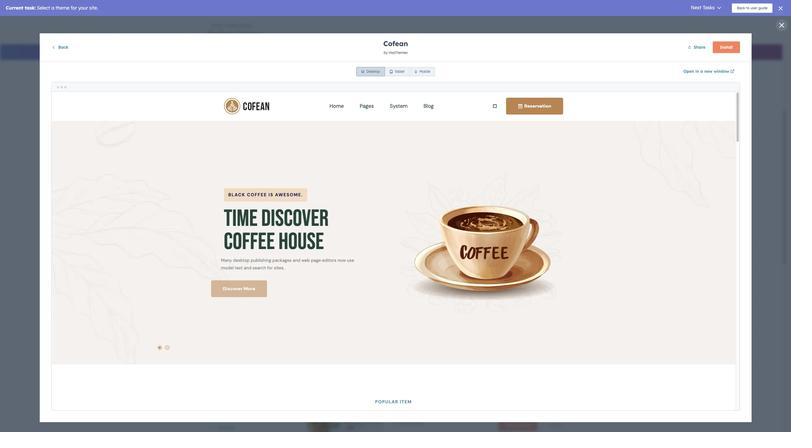 Task type: vqa. For each thing, say whether or not it's contained in the screenshot.
Marketing button
no



Task type: locate. For each thing, give the bounding box(es) containing it.
shop themes
[[217, 29, 261, 38]]

back
[[212, 23, 221, 28]]

library
[[240, 23, 252, 28]]

close image
[[780, 23, 785, 28]]

to
[[222, 23, 226, 28]]

themes
[[236, 29, 261, 38]]



Task type: describe. For each thing, give the bounding box(es) containing it.
shop
[[217, 29, 234, 38]]

back to theme library
[[212, 23, 252, 28]]

theme
[[227, 23, 239, 28]]

back to theme library link
[[208, 23, 252, 28]]



